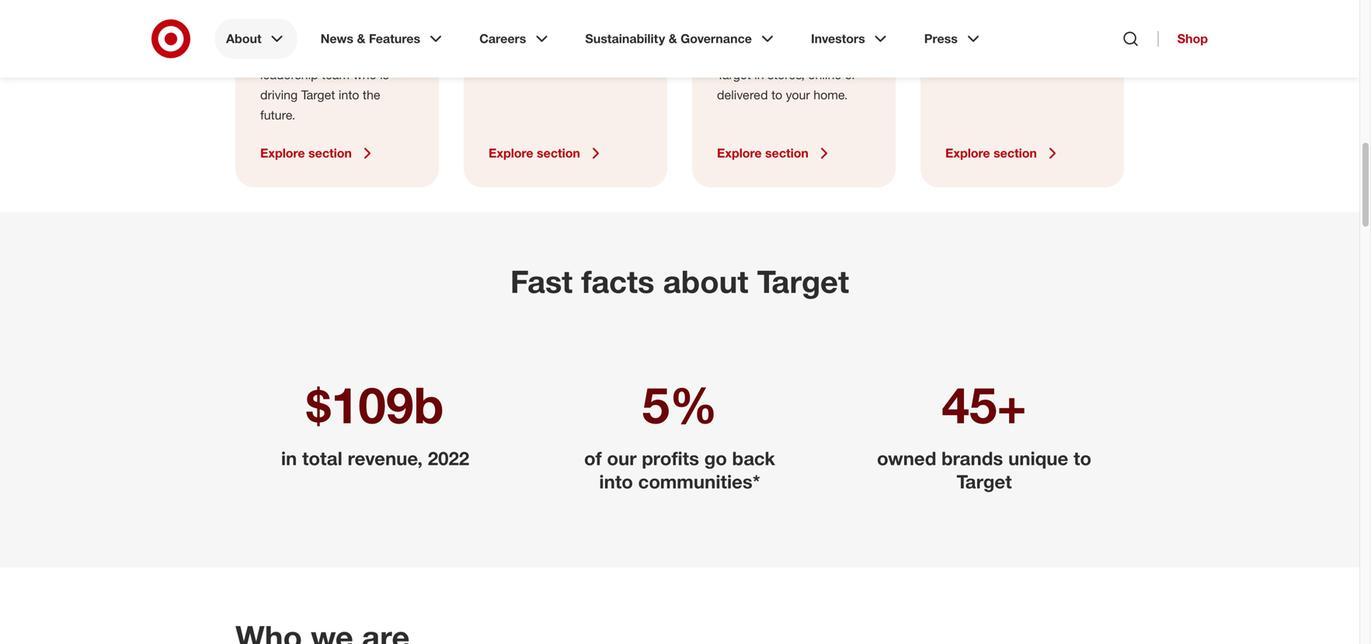 Task type: vqa. For each thing, say whether or not it's contained in the screenshot.
The Team
yes



Task type: locate. For each thing, give the bounding box(es) containing it.
1 explore from the left
[[260, 146, 305, 161]]

2 vertical spatial to
[[1074, 448, 1092, 470]]

2022
[[428, 448, 469, 470]]

0 vertical spatial and
[[391, 7, 412, 22]]

3 explore from the left
[[717, 146, 762, 161]]

to left your
[[772, 87, 783, 103]]

about link
[[215, 19, 297, 59]]

in down the who
[[260, 7, 270, 22]]

leadership
[[260, 67, 318, 82]]

brands down offerings
[[764, 27, 803, 42]]

& for governance
[[669, 31, 677, 46]]

careers
[[479, 31, 526, 46]]

brands down 45+ on the right of page
[[942, 448, 1003, 470]]

our left the profits
[[607, 448, 637, 470]]

0 horizontal spatial brands
[[764, 27, 803, 42]]

& inside 'link'
[[669, 31, 677, 46]]

in inside the who we are today is rooted in our company history and the vision of our founders. learn more, and meet the leadership team who is driving target into the future.
[[260, 7, 270, 22]]

our up shop
[[806, 27, 824, 42]]

explore section link
[[260, 144, 414, 163], [489, 144, 643, 163], [717, 144, 871, 163], [946, 144, 1099, 163]]

of left the profits
[[584, 448, 602, 470]]

1 section from the left
[[308, 146, 352, 161]]

expect,
[[717, 47, 758, 62]]

section for 1st "explore section" link from the right
[[994, 146, 1037, 161]]

0 vertical spatial brands
[[764, 27, 803, 42]]

who we are today is rooted in our company history and the vision of our founders. learn more, and meet the leadership team who is driving target into the future.
[[260, 0, 413, 123]]

1 explore section from the left
[[260, 146, 352, 161]]

explore
[[260, 146, 305, 161], [489, 146, 533, 161], [717, 146, 762, 161], [946, 146, 990, 161]]

1 horizontal spatial into
[[599, 471, 633, 493]]

45+
[[942, 375, 1027, 435]]

our down the who
[[273, 7, 292, 22]]

stores,
[[768, 67, 805, 82]]

3 section from the left
[[765, 146, 809, 161]]

2 & from the left
[[669, 31, 677, 46]]

features
[[369, 31, 420, 46]]

is
[[364, 0, 373, 2], [380, 67, 389, 82]]

4 explore section from the left
[[946, 146, 1037, 161]]

is up history
[[364, 0, 373, 2]]

2 vertical spatial in
[[281, 448, 297, 470]]

4 section from the left
[[994, 146, 1037, 161]]

total
[[302, 448, 342, 470]]

investors link
[[800, 19, 901, 59]]

more,
[[295, 47, 327, 62]]

of down company
[[317, 27, 328, 42]]

governance
[[681, 31, 752, 46]]

you
[[762, 47, 782, 62]]

in total revenue, 2022
[[281, 448, 469, 470]]

in
[[260, 7, 270, 22], [755, 67, 764, 82], [281, 448, 297, 470]]

in left the total
[[281, 448, 297, 470]]

explore section for 2nd "explore section" link from right
[[717, 146, 809, 161]]

we
[[289, 0, 305, 2]]

about
[[663, 263, 749, 301]]

1 vertical spatial is
[[380, 67, 389, 82]]

0 horizontal spatial of
[[317, 27, 328, 42]]

2 horizontal spatial in
[[755, 67, 764, 82]]

exclusive
[[771, 0, 822, 2]]

the
[[821, 7, 839, 22], [260, 27, 278, 42], [386, 47, 404, 62], [363, 87, 380, 103]]

to down exclusive
[[806, 7, 817, 22]]

2 explore from the left
[[489, 146, 533, 161]]

3 explore section from the left
[[717, 146, 809, 161]]

shop link
[[1158, 31, 1208, 47]]

in inside from our exclusive only-at- target offerings to the national brands our guests expect, you can shop target in stores, online or delivered to your home.
[[755, 67, 764, 82]]

0 horizontal spatial into
[[339, 87, 359, 103]]

owned brands unique to target
[[877, 448, 1092, 493]]

0 horizontal spatial is
[[364, 0, 373, 2]]

to right unique
[[1074, 448, 1092, 470]]

0 vertical spatial into
[[339, 87, 359, 103]]

& up meet
[[357, 31, 365, 46]]

brands
[[764, 27, 803, 42], [942, 448, 1003, 470]]

4 explore section link from the left
[[946, 144, 1099, 163]]

in down you
[[755, 67, 764, 82]]

into inside the who we are today is rooted in our company history and the vision of our founders. learn more, and meet the leadership team who is driving target into the future.
[[339, 87, 359, 103]]

2 horizontal spatial to
[[1074, 448, 1092, 470]]

only-
[[825, 0, 853, 2]]

into
[[339, 87, 359, 103], [599, 471, 633, 493]]

your
[[786, 87, 810, 103]]

1 vertical spatial brands
[[942, 448, 1003, 470]]

0 vertical spatial in
[[260, 7, 270, 22]]

the inside from our exclusive only-at- target offerings to the national brands our guests expect, you can shop target in stores, online or delivered to your home.
[[821, 7, 839, 22]]

1 horizontal spatial in
[[281, 448, 297, 470]]

about
[[226, 31, 262, 46]]

driving
[[260, 87, 298, 103]]

of
[[317, 27, 328, 42], [584, 448, 602, 470]]

explore for 2nd "explore section" link from right
[[717, 146, 762, 161]]

the down only- on the top of page
[[821, 7, 839, 22]]

0 horizontal spatial &
[[357, 31, 365, 46]]

explore section
[[260, 146, 352, 161], [489, 146, 580, 161], [717, 146, 809, 161], [946, 146, 1037, 161]]

profits
[[642, 448, 699, 470]]

&
[[357, 31, 365, 46], [669, 31, 677, 46]]

of inside the who we are today is rooted in our company history and the vision of our founders. learn more, and meet the leadership team who is driving target into the future.
[[317, 27, 328, 42]]

owned
[[877, 448, 936, 470]]

our
[[749, 0, 767, 2], [273, 7, 292, 22], [331, 27, 349, 42], [806, 27, 824, 42], [607, 448, 637, 470]]

1 & from the left
[[357, 31, 365, 46]]

to
[[806, 7, 817, 22], [772, 87, 783, 103], [1074, 448, 1092, 470]]

can
[[785, 47, 805, 62]]

our inside of our profits go back into communities*
[[607, 448, 637, 470]]

1 horizontal spatial brands
[[942, 448, 1003, 470]]

is right who at left
[[380, 67, 389, 82]]

and
[[391, 7, 412, 22], [330, 47, 351, 62]]

guests
[[828, 27, 865, 42]]

1 explore section link from the left
[[260, 144, 414, 163]]

the down the 'features'
[[386, 47, 404, 62]]

section for 2nd "explore section" link from right
[[765, 146, 809, 161]]

press link
[[913, 19, 994, 59]]

and down news
[[330, 47, 351, 62]]

0 vertical spatial of
[[317, 27, 328, 42]]

2 section from the left
[[537, 146, 580, 161]]

1 vertical spatial to
[[772, 87, 783, 103]]

history
[[350, 7, 388, 22]]

target
[[717, 7, 751, 22], [717, 67, 751, 82], [301, 87, 335, 103], [757, 263, 849, 301], [957, 471, 1012, 493]]

our down company
[[331, 27, 349, 42]]

explore for 1st "explore section" link from the right
[[946, 146, 990, 161]]

section for 2nd "explore section" link from the left
[[537, 146, 580, 161]]

1 vertical spatial of
[[584, 448, 602, 470]]

today
[[330, 0, 361, 2]]

1 vertical spatial in
[[755, 67, 764, 82]]

explore section for 2nd "explore section" link from the left
[[489, 146, 580, 161]]

2 explore section from the left
[[489, 146, 580, 161]]

news & features link
[[310, 19, 456, 59]]

1 vertical spatial into
[[599, 471, 633, 493]]

of inside of our profits go back into communities*
[[584, 448, 602, 470]]

careers link
[[469, 19, 562, 59]]

explore section for fourth "explore section" link from right
[[260, 146, 352, 161]]

& left governance
[[669, 31, 677, 46]]

online
[[808, 67, 842, 82]]

1 horizontal spatial to
[[806, 7, 817, 22]]

and down rooted
[[391, 7, 412, 22]]

section
[[308, 146, 352, 161], [537, 146, 580, 161], [765, 146, 809, 161], [994, 146, 1037, 161]]

1 vertical spatial and
[[330, 47, 351, 62]]

fast facts about target
[[510, 263, 849, 301]]

4 explore from the left
[[946, 146, 990, 161]]

1 horizontal spatial &
[[669, 31, 677, 46]]

1 horizontal spatial of
[[584, 448, 602, 470]]

0 horizontal spatial in
[[260, 7, 270, 22]]



Task type: describe. For each thing, give the bounding box(es) containing it.
sustainability
[[585, 31, 665, 46]]

3 explore section link from the left
[[717, 144, 871, 163]]

2 explore section link from the left
[[489, 144, 643, 163]]

team
[[322, 67, 350, 82]]

0 horizontal spatial to
[[772, 87, 783, 103]]

explore for 2nd "explore section" link from the left
[[489, 146, 533, 161]]

target inside the who we are today is rooted in our company history and the vision of our founders. learn more, and meet the leadership team who is driving target into the future.
[[301, 87, 335, 103]]

news & features
[[321, 31, 420, 46]]

brands inside owned brands unique to target
[[942, 448, 1003, 470]]

1 horizontal spatial is
[[380, 67, 389, 82]]

to inside owned brands unique to target
[[1074, 448, 1092, 470]]

sustainability & governance
[[585, 31, 752, 46]]

of our profits go back into communities*
[[584, 448, 775, 493]]

news
[[321, 31, 354, 46]]

or
[[845, 67, 856, 82]]

target inside owned brands unique to target
[[957, 471, 1012, 493]]

$109b
[[306, 375, 444, 435]]

1 horizontal spatial and
[[391, 7, 412, 22]]

national
[[717, 27, 761, 42]]

shop
[[1177, 31, 1208, 46]]

from our exclusive only-at- target offerings to the national brands our guests expect, you can shop target in stores, online or delivered to your home.
[[717, 0, 868, 103]]

revenue,
[[348, 448, 423, 470]]

our up offerings
[[749, 0, 767, 2]]

investors
[[811, 31, 865, 46]]

0 horizontal spatial and
[[330, 47, 351, 62]]

rooted
[[377, 0, 413, 2]]

5%
[[642, 375, 717, 435]]

section for fourth "explore section" link from right
[[308, 146, 352, 161]]

learn
[[260, 47, 292, 62]]

founders.
[[353, 27, 405, 42]]

who
[[353, 67, 377, 82]]

back
[[732, 448, 775, 470]]

future.
[[260, 108, 295, 123]]

facts
[[581, 263, 655, 301]]

company
[[295, 7, 346, 22]]

at-
[[853, 0, 868, 2]]

press
[[924, 31, 958, 46]]

delivered
[[717, 87, 768, 103]]

fast
[[510, 263, 573, 301]]

explore for fourth "explore section" link from right
[[260, 146, 305, 161]]

meet
[[354, 47, 383, 62]]

communities*
[[638, 471, 760, 493]]

go
[[704, 448, 727, 470]]

explore section for 1st "explore section" link from the right
[[946, 146, 1037, 161]]

brands inside from our exclusive only-at- target offerings to the national brands our guests expect, you can shop target in stores, online or delivered to your home.
[[764, 27, 803, 42]]

0 vertical spatial to
[[806, 7, 817, 22]]

the up learn
[[260, 27, 278, 42]]

unique
[[1008, 448, 1069, 470]]

from
[[717, 0, 746, 2]]

into inside of our profits go back into communities*
[[599, 471, 633, 493]]

are
[[309, 0, 326, 2]]

shop
[[809, 47, 837, 62]]

home.
[[814, 87, 848, 103]]

offerings
[[755, 7, 803, 22]]

& for features
[[357, 31, 365, 46]]

sustainability & governance link
[[574, 19, 788, 59]]

the down who at left
[[363, 87, 380, 103]]

who
[[260, 0, 286, 2]]

0 vertical spatial is
[[364, 0, 373, 2]]

vision
[[281, 27, 313, 42]]



